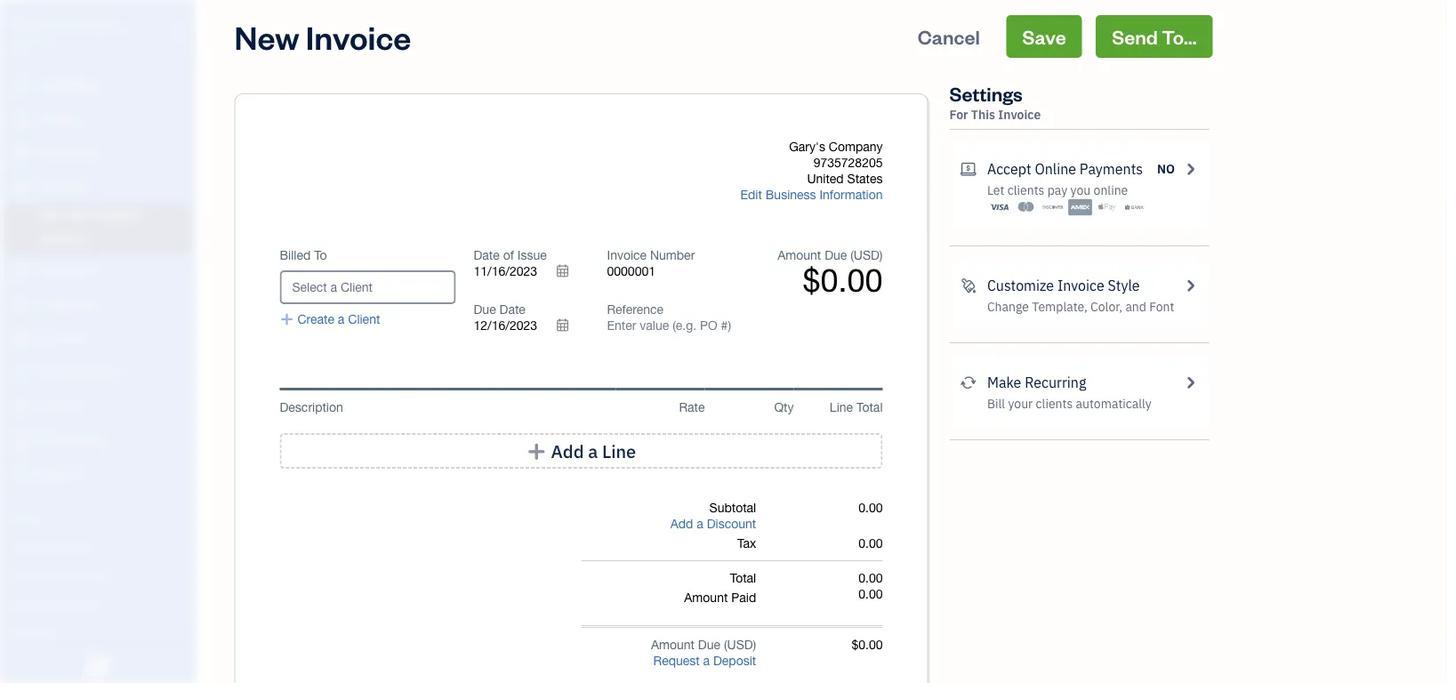 Task type: vqa. For each thing, say whether or not it's contained in the screenshot.
the left Gary's
yes



Task type: locate. For each thing, give the bounding box(es) containing it.
1 vertical spatial gary's
[[790, 139, 826, 154]]

invoice inside settings for this invoice
[[999, 106, 1041, 123]]

gary's
[[14, 16, 56, 34], [790, 139, 826, 154]]

save button
[[1007, 15, 1083, 58]]

add a discount button
[[671, 586, 757, 602]]

line
[[830, 469, 853, 484]]

paid
[[732, 660, 757, 675]]

invoice image
[[12, 179, 33, 197]]

a left client
[[338, 381, 345, 396]]

1 horizontal spatial a
[[697, 586, 704, 601]]

number
[[650, 317, 695, 332]]

rate
[[679, 469, 705, 484]]

0 horizontal spatial company
[[59, 16, 121, 34]]

clients down accept
[[1008, 182, 1045, 198]]

no
[[1158, 161, 1176, 177]]

0 horizontal spatial a
[[338, 381, 345, 396]]

font
[[1150, 299, 1175, 315]]

to...
[[1162, 24, 1197, 49]]

1 vertical spatial chevronright image
[[1183, 275, 1199, 296]]

9735728205
[[814, 155, 883, 170]]

1 vertical spatial total
[[730, 640, 757, 655]]

gary's up owner
[[14, 16, 56, 34]]

1 vertical spatial clients
[[1036, 396, 1073, 412]]

gary's inside gary's company 9735728205 united states edit business information
[[790, 139, 826, 154]]

clients down recurring
[[1036, 396, 1073, 412]]

dashboard image
[[12, 77, 33, 95]]

date inside due date 12/16/2023
[[500, 372, 526, 386]]

1 horizontal spatial company
[[829, 139, 883, 154]]

items and services image
[[13, 568, 190, 582]]

settings image
[[13, 625, 190, 639]]

states
[[848, 171, 883, 186]]

a
[[338, 381, 345, 396], [697, 586, 704, 601]]

apple pay image
[[1096, 198, 1120, 216]]

invoice
[[306, 15, 411, 57], [999, 106, 1041, 123], [1058, 276, 1105, 295], [607, 317, 647, 332]]

0 vertical spatial gary's
[[14, 16, 56, 34]]

0.00
[[859, 570, 883, 585], [859, 640, 883, 655]]

refresh image
[[961, 372, 977, 393]]

0 horizontal spatial gary's
[[14, 16, 56, 34]]

new invoice
[[234, 15, 411, 57]]

chevronright image right no
[[1183, 158, 1199, 180]]

total right 'line'
[[857, 469, 883, 484]]

date
[[474, 317, 500, 332], [500, 372, 526, 386]]

style
[[1108, 276, 1140, 295]]

save
[[1023, 24, 1067, 49]]

clients
[[1008, 182, 1045, 198], [1036, 396, 1073, 412]]

mastercard image
[[1015, 198, 1039, 216]]

chevronright image for customize invoice style
[[1183, 275, 1199, 296]]

billed to
[[280, 317, 327, 332]]

bill
[[988, 396, 1006, 412]]

accept
[[988, 160, 1032, 178]]

0 vertical spatial company
[[59, 16, 121, 34]]

a inside button
[[338, 381, 345, 396]]

1 vertical spatial a
[[697, 586, 704, 601]]

new
[[234, 15, 300, 57]]

and
[[1126, 299, 1147, 315]]

online
[[1035, 160, 1077, 178]]

0 horizontal spatial total
[[730, 640, 757, 655]]

date of issue
[[474, 317, 547, 332]]

discount
[[707, 586, 757, 601]]

1 vertical spatial company
[[829, 139, 883, 154]]

company inside gary's company 9735728205 united states edit business information
[[829, 139, 883, 154]]

gary's inside gary's company owner
[[14, 16, 56, 34]]

bank connections image
[[13, 596, 190, 610]]

1 vertical spatial date
[[500, 372, 526, 386]]

gary's up united
[[790, 139, 826, 154]]

your
[[1009, 396, 1033, 412]]

freshbooks image
[[84, 655, 112, 676]]

invoice number
[[607, 317, 695, 332]]

total up paid
[[730, 640, 757, 655]]

company
[[59, 16, 121, 34], [829, 139, 883, 154]]

estimate image
[[12, 145, 33, 163]]

information
[[820, 187, 883, 202]]

total
[[857, 469, 883, 484], [730, 640, 757, 655]]

chevronright image
[[1183, 158, 1199, 180], [1183, 275, 1199, 296]]

company for gary's company 9735728205 united states edit business information
[[829, 139, 883, 154]]

gary's company 9735728205 united states edit business information
[[741, 139, 883, 202]]

description
[[280, 469, 343, 484]]

1 horizontal spatial total
[[857, 469, 883, 484]]

money image
[[12, 398, 33, 416]]

to
[[314, 317, 327, 332]]

visa image
[[988, 198, 1012, 216]]

make recurring
[[988, 373, 1087, 392]]

chevronright image right the style
[[1183, 275, 1199, 296]]

edit business information button
[[741, 187, 883, 203]]

due
[[474, 372, 496, 386]]

2 chevronright image from the top
[[1183, 275, 1199, 296]]

timer image
[[12, 364, 33, 382]]

0 vertical spatial a
[[338, 381, 345, 396]]

make
[[988, 373, 1022, 392]]

team members image
[[13, 539, 190, 554]]

Enter an Invoice # text field
[[607, 333, 656, 348]]

Reference Number text field
[[607, 388, 733, 403]]

company inside gary's company owner
[[59, 16, 121, 34]]

date up 12/16/2023
[[500, 372, 526, 386]]

a right add
[[697, 586, 704, 601]]

discover image
[[1042, 198, 1066, 216]]

0 vertical spatial chevronright image
[[1183, 158, 1199, 180]]

company for gary's company owner
[[59, 16, 121, 34]]

american express image
[[1069, 198, 1093, 216]]

change
[[988, 299, 1030, 315]]

tax
[[738, 606, 757, 620]]

1 chevronright image from the top
[[1183, 158, 1199, 180]]

1 vertical spatial 0.00
[[859, 640, 883, 655]]

settings
[[950, 81, 1023, 106]]

12/16/2023
[[474, 388, 538, 402]]

1 horizontal spatial gary's
[[790, 139, 826, 154]]

bill your clients automatically
[[988, 396, 1152, 412]]

send to...
[[1113, 24, 1197, 49]]

date left of on the top left
[[474, 317, 500, 332]]

0 vertical spatial 0.00
[[859, 570, 883, 585]]



Task type: describe. For each thing, give the bounding box(es) containing it.
send
[[1113, 24, 1159, 49]]

issue
[[518, 317, 547, 332]]

chevronright image for no
[[1183, 158, 1199, 180]]

customize
[[988, 276, 1055, 295]]

recurring
[[1025, 373, 1087, 392]]

chart image
[[12, 432, 33, 449]]

expense image
[[12, 296, 33, 314]]

gary's for gary's company 9735728205 united states edit business information
[[790, 139, 826, 154]]

united
[[808, 171, 844, 186]]

main element
[[0, 0, 240, 683]]

client image
[[12, 111, 33, 129]]

create a client button
[[280, 381, 380, 397]]

2 0.00 from the top
[[859, 640, 883, 655]]

change template, color, and font
[[988, 299, 1175, 315]]

template,
[[1033, 299, 1088, 315]]

business
[[766, 187, 817, 202]]

gary's company owner
[[14, 16, 121, 50]]

customize invoice style
[[988, 276, 1140, 295]]

chevronright image
[[1183, 372, 1199, 393]]

reference
[[607, 372, 664, 386]]

line total
[[830, 469, 883, 484]]

subtotal
[[710, 570, 757, 585]]

owner
[[14, 36, 47, 50]]

add
[[671, 586, 694, 601]]

billed
[[280, 317, 311, 332]]

this
[[972, 106, 996, 123]]

onlinesales image
[[961, 158, 977, 180]]

of
[[503, 317, 514, 332]]

total amount paid
[[685, 640, 757, 675]]

for
[[950, 106, 969, 123]]

due date 12/16/2023
[[474, 372, 538, 402]]

you
[[1071, 182, 1091, 198]]

0 vertical spatial total
[[857, 469, 883, 484]]

accept online payments
[[988, 160, 1144, 178]]

Issue date in MM/DD/YYYY format text field
[[474, 333, 581, 348]]

0 vertical spatial clients
[[1008, 182, 1045, 198]]

bank image
[[1123, 198, 1147, 216]]

online
[[1094, 182, 1129, 198]]

edit
[[741, 187, 763, 202]]

automatically
[[1076, 396, 1152, 412]]

qty
[[775, 469, 794, 484]]

a inside the subtotal add a discount tax
[[697, 586, 704, 601]]

client
[[348, 381, 380, 396]]

send to... button
[[1097, 15, 1213, 58]]

let
[[988, 182, 1005, 198]]

pay
[[1048, 182, 1068, 198]]

project image
[[12, 330, 33, 348]]

0 vertical spatial date
[[474, 317, 500, 332]]

paintbrush image
[[961, 275, 977, 296]]

1 0.00 from the top
[[859, 570, 883, 585]]

report image
[[12, 465, 33, 483]]

let clients pay you online
[[988, 182, 1129, 198]]

create
[[298, 381, 335, 396]]

gary's for gary's company owner
[[14, 16, 56, 34]]

payments
[[1080, 160, 1144, 178]]

cancel button
[[902, 15, 996, 58]]

create a client
[[298, 381, 380, 396]]

amount
[[685, 660, 728, 675]]

plus image
[[280, 381, 294, 397]]

color,
[[1091, 299, 1123, 315]]

total inside total amount paid
[[730, 640, 757, 655]]

apps image
[[13, 511, 190, 525]]

cancel
[[918, 24, 980, 49]]

settings for this invoice
[[950, 81, 1041, 123]]

payment image
[[12, 263, 33, 280]]

subtotal add a discount tax
[[671, 570, 757, 620]]

12/16/2023 button
[[474, 387, 581, 403]]



